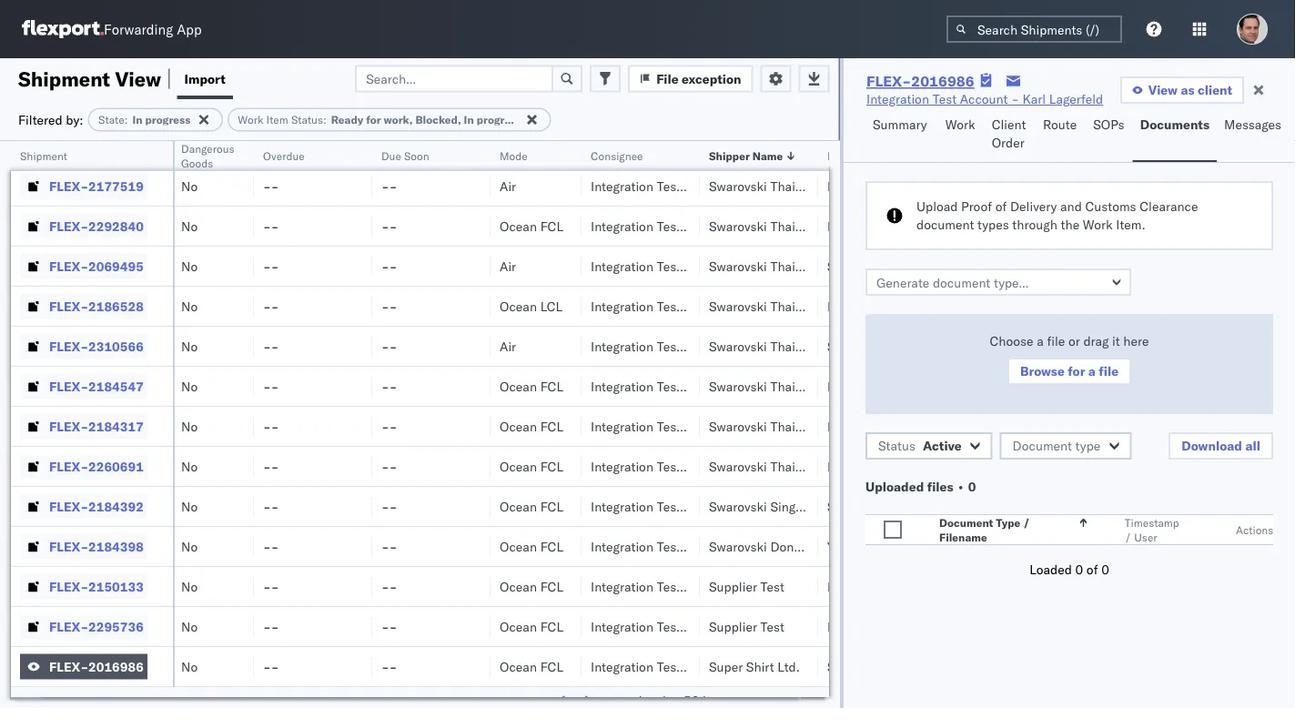Task type: describe. For each thing, give the bounding box(es) containing it.
0 horizontal spatial view
[[115, 66, 161, 91]]

2 : from the left
[[323, 113, 327, 127]]

account for ho chi minh, vietnam
[[684, 579, 732, 595]]

download
[[1182, 438, 1243, 454]]

a inside button
[[1089, 363, 1096, 379]]

file inside button
[[1099, 363, 1119, 379]]

2 in from the left
[[464, 113, 474, 127]]

singapore, singapore
[[828, 498, 951, 514]]

flex-2292840 button
[[20, 214, 147, 239]]

state
[[98, 113, 124, 127]]

client
[[992, 117, 1027, 132]]

summary
[[873, 117, 927, 132]]

super shirt ltd.
[[709, 659, 800, 675]]

app
[[177, 20, 202, 38]]

flex-2184392
[[49, 498, 144, 514]]

document for document type
[[1013, 438, 1073, 454]]

bangkok, thailand for flex-2177375
[[828, 138, 935, 154]]

soon
[[404, 149, 429, 163]]

3 resize handle column header from the left
[[351, 141, 372, 708]]

dangerous
[[181, 142, 235, 155]]

ocean fcl for flex-2184547
[[500, 378, 564, 394]]

fcl for flex-2292840
[[540, 218, 564, 234]]

no for flex-2016986
[[181, 659, 198, 675]]

ocean for 2184398
[[500, 539, 537, 554]]

shipper name button
[[700, 145, 800, 163]]

air for flex-2310566
[[500, 338, 516, 354]]

0 vertical spatial a
[[1037, 333, 1044, 349]]

resize handle column header for consignee
[[678, 141, 700, 708]]

laem chabang, thailand
[[828, 378, 971, 394]]

of for 0
[[1087, 562, 1098, 578]]

0 for of
[[1102, 562, 1110, 578]]

dangerous goods
[[181, 142, 235, 170]]

files
[[928, 479, 954, 495]]

flex- for "flex-2186528" button
[[49, 298, 88, 314]]

flex-2016986 inside button
[[49, 659, 144, 675]]

2016986 inside button
[[88, 659, 144, 675]]

work for work item status : ready for work, blocked, in progress
[[238, 113, 264, 127]]

browse for a file button
[[1008, 358, 1132, 385]]

ocean fcl for flex-2292840
[[500, 218, 564, 234]]

document type / filename
[[940, 516, 1030, 544]]

swarovski for 2260691
[[709, 458, 767, 474]]

upload
[[917, 198, 958, 214]]

messages
[[1225, 117, 1282, 132]]

0 vertical spatial integration
[[867, 91, 930, 107]]

flex-2184398 button
[[20, 534, 147, 559]]

flex- for flex-2292840 button
[[49, 218, 88, 234]]

flex- for the flex-2150133 button
[[49, 579, 88, 595]]

ltd.
[[778, 659, 800, 675]]

integration test account - on ag for kaohsiung, taiwan
[[591, 619, 787, 635]]

resize handle column header for dangerous goods
[[232, 141, 254, 708]]

flex-2177519 button
[[20, 173, 147, 199]]

swarovski thailand test for 2177375
[[709, 138, 848, 154]]

status active
[[879, 438, 962, 454]]

1 progress from the left
[[145, 113, 191, 127]]

vietnam
[[907, 579, 955, 595]]

forwarding app link
[[22, 20, 202, 38]]

4 resize handle column header from the left
[[469, 141, 491, 708]]

flex-2184547
[[49, 378, 144, 394]]

flex-2150133
[[49, 579, 144, 595]]

flex- for flex-2184317 button
[[49, 418, 88, 434]]

drag
[[1084, 333, 1109, 349]]

singapore for singapore,
[[893, 498, 951, 514]]

no for flex-2177519
[[181, 178, 198, 194]]

swarovski for 2069495
[[709, 258, 767, 274]]

ocean for 2184392
[[500, 498, 537, 514]]

swarovski thailand test for 2177519
[[709, 178, 848, 194]]

ocean for 2150133
[[500, 579, 537, 595]]

resize handle column header for mode
[[560, 141, 582, 708]]

no for flex-2069495
[[181, 258, 198, 274]]

swarovski thailand test for 2260691
[[709, 458, 848, 474]]

customs
[[1086, 198, 1137, 214]]

uploaded files ∙ 0
[[866, 479, 976, 495]]

swarovski thailand test for 2292840
[[709, 218, 848, 234]]

sops
[[1094, 117, 1125, 132]]

/ inside document type / filename
[[1024, 516, 1030, 529]]

view as client
[[1149, 82, 1233, 98]]

work button
[[938, 108, 985, 162]]

2184398
[[88, 539, 144, 554]]

integration test account - on ag for ho chi minh, vietnam
[[591, 579, 787, 595]]

supplier for ho chi minh, vietnam
[[709, 579, 757, 595]]

2150133
[[88, 579, 144, 595]]

blocked,
[[416, 113, 461, 127]]

messages button
[[1217, 108, 1292, 162]]

filtered
[[18, 112, 63, 127]]

state : in progress
[[98, 113, 191, 127]]

fcl for flex-2295736
[[540, 619, 564, 635]]

loaded
[[1030, 562, 1072, 578]]

flex-2069495 button
[[20, 254, 147, 279]]

all
[[1246, 438, 1261, 454]]

delivery
[[1011, 198, 1057, 214]]

download all button
[[1169, 432, 1274, 460]]

client order button
[[985, 108, 1036, 162]]

ocean fcl for flex-2295736
[[500, 619, 564, 635]]

mode button
[[491, 145, 564, 163]]

no for flex-2150133
[[181, 579, 198, 595]]

consignee button
[[582, 145, 682, 163]]

resize handle column header for shipment
[[151, 141, 173, 708]]

flex-2186528
[[49, 298, 144, 314]]

fcl for flex-2184547
[[540, 378, 564, 394]]

documents
[[1141, 117, 1210, 132]]

the
[[1061, 217, 1080, 233]]

flex-2184317 button
[[20, 414, 147, 439]]

Search... text field
[[355, 65, 554, 92]]

document type button
[[1000, 432, 1132, 460]]

2260691
[[88, 458, 144, 474]]

ocean for 2292840
[[500, 218, 537, 234]]

supplier test for kaohsiung, taiwan
[[709, 619, 785, 635]]

chi
[[848, 579, 867, 595]]

bangkok, for flex-2186528
[[828, 298, 882, 314]]

view inside view as client button
[[1149, 82, 1178, 98]]

upload proof of delivery and customs clearance document types through the work item.
[[917, 198, 1199, 233]]

bangkok, for flex-2177375
[[828, 138, 882, 154]]

1 horizontal spatial status
[[879, 438, 916, 454]]

work item status : ready for work, blocked, in progress
[[238, 113, 522, 127]]

documents button
[[1133, 108, 1217, 162]]

fcl for flex-2016986
[[540, 659, 564, 675]]

flexport. image
[[22, 20, 104, 38]]

flex-2150133 button
[[20, 574, 147, 600]]

0 vertical spatial account
[[960, 91, 1008, 107]]

Search Shipments (/) text field
[[947, 15, 1123, 43]]

flex-2177375 button
[[20, 133, 147, 159]]

ocean for 2184317
[[500, 418, 537, 434]]

taiwan
[[896, 619, 936, 635]]

swarovski for 2184392
[[709, 498, 767, 514]]

or
[[1069, 333, 1081, 349]]

ocean for 2260691
[[500, 458, 537, 474]]

integration for ho
[[591, 579, 654, 595]]

flex-2184317
[[49, 418, 144, 434]]

shipment view
[[18, 66, 161, 91]]

ocean for 2184547
[[500, 378, 537, 394]]

flex-2016986 link
[[867, 72, 975, 90]]

yantian
[[828, 539, 871, 554]]

fcl for flex-2184392
[[540, 498, 564, 514]]

client order
[[992, 117, 1027, 151]]

2310566
[[88, 338, 144, 354]]

flex- for flex-2069495 'button'
[[49, 258, 88, 274]]

fcl for flex-2260691
[[540, 458, 564, 474]]

view as client button
[[1121, 76, 1245, 104]]

swarovski for 2177519
[[709, 178, 767, 194]]

ocean fcl for flex-2260691
[[500, 458, 564, 474]]

type
[[1076, 438, 1101, 454]]

swarovski for 2310566
[[709, 338, 767, 354]]

no for flex-2177375
[[181, 138, 198, 154]]

2069495
[[88, 258, 144, 274]]

ocean fcl for flex-2016986
[[500, 659, 564, 675]]

type
[[996, 516, 1021, 529]]

proof
[[962, 198, 992, 214]]

0 for ∙
[[968, 479, 976, 495]]

swarovski for 2184317
[[709, 418, 767, 434]]

fcl for flex-2177375
[[540, 138, 564, 154]]

swarovski for 2292840
[[709, 218, 767, 234]]

0 vertical spatial file
[[1047, 333, 1066, 349]]

2292840
[[88, 218, 144, 234]]

0 vertical spatial for
[[366, 113, 381, 127]]



Task type: locate. For each thing, give the bounding box(es) containing it.
flex- inside button
[[49, 418, 88, 434]]

1 air from the top
[[500, 178, 516, 194]]

kaohsiung,
[[828, 619, 893, 635]]

5 ocean from the top
[[500, 418, 537, 434]]

swarovski thailand test for 2186528
[[709, 298, 848, 314]]

fcl for flex-2184317
[[540, 418, 564, 434]]

of inside upload proof of delivery and customs clearance document types through the work item.
[[996, 198, 1007, 214]]

0 vertical spatial 2016986
[[912, 72, 975, 90]]

bangkok, thailand for flex-2292840
[[828, 218, 935, 234]]

fcl for flex-2150133
[[540, 579, 564, 595]]

8 ocean from the top
[[500, 539, 537, 554]]

shipment for shipment view
[[18, 66, 110, 91]]

6 no from the top
[[181, 338, 198, 354]]

1 vertical spatial /
[[1125, 530, 1132, 544]]

flex- down flex-2292840 button
[[49, 258, 88, 274]]

1 fcl from the top
[[540, 138, 564, 154]]

6 fcl from the top
[[540, 498, 564, 514]]

flex- for flex-2310566 button
[[49, 338, 88, 354]]

0 vertical spatial document
[[1013, 438, 1073, 454]]

3 swarovski thailand test from the top
[[709, 218, 848, 234]]

5 resize handle column header from the left
[[560, 141, 582, 708]]

10 no from the top
[[181, 498, 198, 514]]

supplier test for ho chi minh, vietnam
[[709, 579, 785, 595]]

1 swarovski from the top
[[709, 138, 767, 154]]

0 horizontal spatial flex-2016986
[[49, 659, 144, 675]]

0 vertical spatial supplier test
[[709, 579, 785, 595]]

flex- down flex-2295736 button
[[49, 659, 88, 675]]

ag for ho chi minh, vietnam
[[769, 579, 787, 595]]

1 vertical spatial flex-2016986
[[49, 659, 144, 675]]

laem
[[828, 378, 859, 394]]

a down drag
[[1089, 363, 1096, 379]]

1 ocean from the top
[[500, 138, 537, 154]]

7 fcl from the top
[[540, 539, 564, 554]]

0 horizontal spatial :
[[124, 113, 128, 127]]

by:
[[66, 112, 83, 127]]

1 vertical spatial integration
[[591, 579, 654, 595]]

2 ocean from the top
[[500, 218, 537, 234]]

/ right the type at the right bottom of page
[[1024, 516, 1030, 529]]

2 fcl from the top
[[540, 218, 564, 234]]

5 ocean fcl from the top
[[500, 458, 564, 474]]

status right item
[[291, 113, 323, 127]]

ocean fcl for flex-2184392
[[500, 498, 564, 514]]

work inside upload proof of delivery and customs clearance document types through the work item.
[[1083, 217, 1113, 233]]

flex- down the flex-2150133 button
[[49, 619, 88, 635]]

ho
[[828, 579, 844, 595]]

actions
[[1236, 523, 1274, 537]]

2 bangkok, from the top
[[828, 218, 882, 234]]

flex-2016986 down flex-2295736
[[49, 659, 144, 675]]

flex-2177519
[[49, 178, 144, 194]]

0 horizontal spatial progress
[[145, 113, 191, 127]]

flex-2184392 button
[[20, 494, 147, 519]]

swarovski for 2186528
[[709, 298, 767, 314]]

2 progress from the left
[[477, 113, 522, 127]]

ocean for 2186528
[[500, 298, 537, 314]]

/ left user
[[1125, 530, 1132, 544]]

0 vertical spatial status
[[291, 113, 323, 127]]

timestamp / user
[[1125, 516, 1180, 544]]

: left ready
[[323, 113, 327, 127]]

8 no from the top
[[181, 418, 198, 434]]

in right blocked,
[[464, 113, 474, 127]]

swarovski thailand test for 2184547
[[709, 378, 848, 394]]

0
[[968, 479, 976, 495], [1076, 562, 1084, 578], [1102, 562, 1110, 578]]

bangkok, for flex-2292840
[[828, 218, 882, 234]]

1 ag from the top
[[769, 579, 787, 595]]

view
[[115, 66, 161, 91], [1149, 82, 1178, 98]]

no for flex-2310566
[[181, 338, 198, 354]]

for down or at top
[[1068, 363, 1086, 379]]

integration for kaohsiung,
[[591, 619, 654, 635]]

5 bangkok, thailand from the top
[[828, 458, 935, 474]]

bangkok, thailand for flex-2184317
[[828, 418, 935, 434]]

2 swarovski from the top
[[709, 178, 767, 194]]

no for flex-2260691
[[181, 458, 198, 474]]

consignee
[[591, 149, 643, 163]]

file down it
[[1099, 363, 1119, 379]]

flex- for "flex-2184392" 'button'
[[49, 498, 88, 514]]

karl
[[1023, 91, 1046, 107]]

1 resize handle column header from the left
[[151, 141, 173, 708]]

2 horizontal spatial work
[[1083, 217, 1113, 233]]

8 swarovski from the top
[[709, 418, 767, 434]]

2 integration test account - on ag from the top
[[591, 619, 787, 635]]

singapore down 'uploaded files ∙ 0'
[[893, 498, 951, 514]]

no for flex-2292840
[[181, 218, 198, 234]]

air for flex-2069495
[[500, 258, 516, 274]]

sops button
[[1086, 108, 1133, 162]]

lagerfeld
[[1050, 91, 1104, 107]]

bangkok, thailand down chabang,
[[828, 418, 935, 434]]

flex- down shipment button on the left top of page
[[49, 178, 88, 194]]

flex- down "flex-2186528" button
[[49, 338, 88, 354]]

import
[[184, 71, 226, 86]]

5 no from the top
[[181, 298, 198, 314]]

flex-2310566 button
[[20, 334, 147, 359]]

13 no from the top
[[181, 619, 198, 635]]

3 bangkok, from the top
[[828, 298, 882, 314]]

supplier up super
[[709, 619, 757, 635]]

1 vertical spatial supplier test
[[709, 619, 785, 635]]

11 no from the top
[[181, 539, 198, 554]]

swarovski thailand test for 2184317
[[709, 418, 848, 434]]

2 air from the top
[[500, 258, 516, 274]]

bangkok, thailand up uploaded at the right of page
[[828, 458, 935, 474]]

None checkbox
[[884, 521, 902, 539]]

1 horizontal spatial view
[[1149, 82, 1178, 98]]

1 in from the left
[[132, 113, 143, 127]]

integration test account - karl lagerfeld link
[[867, 90, 1104, 108]]

1 horizontal spatial file
[[1099, 363, 1119, 379]]

1 horizontal spatial work
[[946, 117, 976, 132]]

0 vertical spatial supplier
[[709, 579, 757, 595]]

due
[[381, 149, 401, 163]]

route
[[1043, 117, 1077, 132]]

account down swarovski dongguan
[[684, 579, 732, 595]]

/ inside timestamp / user
[[1125, 530, 1132, 544]]

6 resize handle column header from the left
[[678, 141, 700, 708]]

timestamp
[[1125, 516, 1180, 529]]

document type / filename button
[[936, 512, 1089, 544]]

account up super
[[684, 619, 732, 635]]

supplier test down swarovski dongguan
[[709, 579, 785, 595]]

air for flex-2177519
[[500, 178, 516, 194]]

no for flex-2184392
[[181, 498, 198, 514]]

5 swarovski from the top
[[709, 298, 767, 314]]

1 vertical spatial supplier
[[709, 619, 757, 635]]

9 no from the top
[[181, 458, 198, 474]]

2016986 down 2295736
[[88, 659, 144, 675]]

no for flex-2184547
[[181, 378, 198, 394]]

account for kaohsiung, taiwan
[[684, 619, 732, 635]]

work left item
[[238, 113, 264, 127]]

4 swarovski thailand test from the top
[[709, 258, 848, 274]]

1 ocean fcl from the top
[[500, 138, 564, 154]]

flex- up summary
[[867, 72, 912, 90]]

shipment inside button
[[20, 149, 67, 163]]

flex-2295736 button
[[20, 614, 147, 640]]

active
[[923, 438, 962, 454]]

bangkok, for flex-2260691
[[828, 458, 882, 474]]

10 ocean fcl from the top
[[500, 659, 564, 675]]

flex-2069495
[[49, 258, 144, 274]]

0 vertical spatial on
[[747, 579, 766, 595]]

1 horizontal spatial /
[[1125, 530, 1132, 544]]

overdue
[[263, 149, 305, 163]]

no for flex-2184398
[[181, 539, 198, 554]]

1 supplier from the top
[[709, 579, 757, 595]]

7 no from the top
[[181, 378, 198, 394]]

3 no from the top
[[181, 218, 198, 234]]

no for flex-2186528
[[181, 298, 198, 314]]

lcl
[[540, 298, 563, 314]]

supplier test
[[709, 579, 785, 595], [709, 619, 785, 635]]

test
[[933, 91, 957, 107], [824, 138, 848, 154], [824, 178, 848, 194], [824, 218, 848, 234], [824, 258, 848, 274], [824, 298, 848, 314], [824, 338, 848, 354], [824, 378, 848, 394], [824, 418, 848, 434], [824, 458, 848, 474], [832, 498, 856, 514], [657, 579, 681, 595], [761, 579, 785, 595], [657, 619, 681, 635], [761, 619, 785, 635]]

swarovski for 2184398
[[709, 539, 767, 554]]

flex- for flex-2177375 button
[[49, 138, 88, 154]]

item.
[[1117, 217, 1146, 233]]

9 swarovski from the top
[[709, 458, 767, 474]]

progress up dangerous
[[145, 113, 191, 127]]

flex- down flex-2184317 button
[[49, 458, 88, 474]]

exception
[[682, 71, 742, 86]]

ocean fcl for flex-2184398
[[500, 539, 564, 554]]

ocean fcl for flex-2150133
[[500, 579, 564, 595]]

choose
[[990, 333, 1034, 349]]

flex-2184398
[[49, 539, 144, 554]]

here
[[1124, 333, 1149, 349]]

0 horizontal spatial work
[[238, 113, 264, 127]]

:
[[124, 113, 128, 127], [323, 113, 327, 127]]

minh,
[[871, 579, 904, 595]]

flex- for flex-2184547 button
[[49, 378, 88, 394]]

document up "filename"
[[940, 516, 994, 529]]

1 horizontal spatial :
[[323, 113, 327, 127]]

1 horizontal spatial flex-2016986
[[867, 72, 975, 90]]

air down ocean lcl
[[500, 338, 516, 354]]

0 vertical spatial integration test account - on ag
[[591, 579, 787, 595]]

shipper
[[709, 149, 750, 163]]

progress up "mode"
[[477, 113, 522, 127]]

11 ocean from the top
[[500, 659, 537, 675]]

1 supplier test from the top
[[709, 579, 785, 595]]

11 swarovski from the top
[[709, 539, 767, 554]]

status
[[291, 113, 323, 127], [879, 438, 916, 454]]

2 horizontal spatial 0
[[1102, 562, 1110, 578]]

account up client
[[960, 91, 1008, 107]]

1 horizontal spatial progress
[[477, 113, 522, 127]]

1 on from the top
[[747, 579, 766, 595]]

2177375
[[88, 138, 144, 154]]

2 resize handle column header from the left
[[232, 141, 254, 708]]

--
[[263, 138, 279, 154], [381, 138, 397, 154], [263, 178, 279, 194], [381, 178, 397, 194], [263, 218, 279, 234], [381, 218, 397, 234], [263, 258, 279, 274], [381, 258, 397, 274], [263, 298, 279, 314], [381, 298, 397, 314], [263, 338, 279, 354], [381, 338, 397, 354], [263, 378, 279, 394], [381, 378, 397, 394], [263, 418, 279, 434], [381, 418, 397, 434], [263, 458, 279, 474], [381, 458, 397, 474], [263, 498, 279, 514], [381, 498, 397, 514], [263, 539, 279, 554], [381, 539, 397, 554], [263, 579, 279, 595], [381, 579, 397, 595], [263, 619, 279, 635], [381, 619, 397, 635], [263, 659, 279, 675], [381, 659, 397, 675]]

6 ocean from the top
[[500, 458, 537, 474]]

1 bangkok, thailand from the top
[[828, 138, 935, 154]]

0 vertical spatial ag
[[769, 579, 787, 595]]

flex-2292840
[[49, 218, 144, 234]]

air down "mode"
[[500, 178, 516, 194]]

work inside button
[[946, 117, 976, 132]]

flex-2260691
[[49, 458, 144, 474]]

1 vertical spatial of
[[1087, 562, 1098, 578]]

0 horizontal spatial document
[[940, 516, 994, 529]]

2 ag from the top
[[769, 619, 787, 635]]

8 fcl from the top
[[540, 579, 564, 595]]

view up state : in progress
[[115, 66, 161, 91]]

ocean fcl for flex-2177375
[[500, 138, 564, 154]]

of up types
[[996, 198, 1007, 214]]

of for proof
[[996, 198, 1007, 214]]

flex-2184547 button
[[20, 374, 147, 399]]

ag up ltd.
[[769, 619, 787, 635]]

5 fcl from the top
[[540, 458, 564, 474]]

0 vertical spatial /
[[1024, 516, 1030, 529]]

swarovski thailand test for 2310566
[[709, 338, 848, 354]]

1 horizontal spatial 0
[[1076, 562, 1084, 578]]

bangkok, thailand for flex-2186528
[[828, 298, 935, 314]]

flex- for flex-2177519 "button"
[[49, 178, 88, 194]]

10 swarovski from the top
[[709, 498, 767, 514]]

of right loaded
[[1087, 562, 1098, 578]]

flex-2016986
[[867, 72, 975, 90], [49, 659, 144, 675]]

flex- for flex-2016986 button
[[49, 659, 88, 675]]

status up uploaded at the right of page
[[879, 438, 916, 454]]

client
[[1198, 82, 1233, 98]]

shipment down filtered
[[20, 149, 67, 163]]

name
[[753, 149, 783, 163]]

2 vertical spatial integration
[[591, 619, 654, 635]]

fcl for flex-2184398
[[540, 539, 564, 554]]

4 ocean from the top
[[500, 378, 537, 394]]

9 ocean fcl from the top
[[500, 619, 564, 635]]

0 vertical spatial flex-2016986
[[867, 72, 975, 90]]

Generate document type... text field
[[866, 269, 1132, 296]]

no for flex-2295736
[[181, 619, 198, 635]]

forwarding
[[104, 20, 173, 38]]

6 swarovski from the top
[[709, 338, 767, 354]]

0 horizontal spatial /
[[1024, 516, 1030, 529]]

flex- down flex-2184398 button
[[49, 579, 88, 595]]

0 vertical spatial of
[[996, 198, 1007, 214]]

as
[[1181, 82, 1195, 98]]

work,
[[384, 113, 413, 127]]

1 swarovski thailand test from the top
[[709, 138, 848, 154]]

8 swarovski thailand test from the top
[[709, 418, 848, 434]]

/
[[1024, 516, 1030, 529], [1125, 530, 1132, 544]]

shipment up by:
[[18, 66, 110, 91]]

swarovski dongguan
[[709, 539, 829, 554]]

bangkok, thailand down upload
[[828, 218, 935, 234]]

document left type on the right of the page
[[1013, 438, 1073, 454]]

view left as
[[1149, 82, 1178, 98]]

no for flex-2184317
[[181, 418, 198, 434]]

1 horizontal spatial document
[[1013, 438, 1073, 454]]

1 horizontal spatial in
[[464, 113, 474, 127]]

1 vertical spatial integration test account - on ag
[[591, 619, 787, 635]]

flex-2016986 button
[[20, 654, 147, 680]]

swarovski thailand test for 2069495
[[709, 258, 848, 274]]

bangkok, thailand for flex-2260691
[[828, 458, 935, 474]]

flex- for flex-2295736 button
[[49, 619, 88, 635]]

2 singapore from the left
[[893, 498, 951, 514]]

1 vertical spatial air
[[500, 258, 516, 274]]

1 vertical spatial ag
[[769, 619, 787, 635]]

10 ocean from the top
[[500, 619, 537, 635]]

9 ocean from the top
[[500, 579, 537, 595]]

4 bangkok, thailand from the top
[[828, 418, 935, 434]]

2 vertical spatial air
[[500, 338, 516, 354]]

dangerous goods button
[[172, 137, 247, 170]]

7 swarovski from the top
[[709, 378, 767, 394]]

4 ocean fcl from the top
[[500, 418, 564, 434]]

1 horizontal spatial of
[[1087, 562, 1098, 578]]

bangkok, thailand up chabang,
[[828, 298, 935, 314]]

1 vertical spatial on
[[747, 619, 766, 635]]

work down integration test account - karl lagerfeld link
[[946, 117, 976, 132]]

ag down swarovski dongguan
[[769, 579, 787, 595]]

flex- down flex-2177519 "button"
[[49, 218, 88, 234]]

0 horizontal spatial of
[[996, 198, 1007, 214]]

2016986 up the integration test account - karl lagerfeld on the right of the page
[[912, 72, 975, 90]]

flex- inside "button"
[[49, 178, 88, 194]]

departure port
[[828, 149, 901, 163]]

shirt
[[746, 659, 774, 675]]

on up the super shirt ltd.
[[747, 619, 766, 635]]

flex- down flex-2069495 'button'
[[49, 298, 88, 314]]

flex- down "flex-2260691" button
[[49, 498, 88, 514]]

it
[[1113, 333, 1121, 349]]

ag for kaohsiung, taiwan
[[769, 619, 787, 635]]

flex- down by:
[[49, 138, 88, 154]]

1 vertical spatial shipment
[[20, 149, 67, 163]]

1 vertical spatial document
[[940, 516, 994, 529]]

swarovski
[[709, 138, 767, 154], [709, 178, 767, 194], [709, 218, 767, 234], [709, 258, 767, 274], [709, 298, 767, 314], [709, 338, 767, 354], [709, 378, 767, 394], [709, 418, 767, 434], [709, 458, 767, 474], [709, 498, 767, 514], [709, 539, 767, 554]]

1 vertical spatial 2016986
[[88, 659, 144, 675]]

browse for a file
[[1021, 363, 1119, 379]]

1 vertical spatial for
[[1068, 363, 1086, 379]]

3 swarovski from the top
[[709, 218, 767, 234]]

flex-2260691 button
[[20, 454, 147, 479]]

in
[[132, 113, 143, 127], [464, 113, 474, 127]]

for inside button
[[1068, 363, 1086, 379]]

2 bangkok, thailand from the top
[[828, 218, 935, 234]]

work for work
[[946, 117, 976, 132]]

file exception
[[657, 71, 742, 86]]

1 horizontal spatial singapore
[[893, 498, 951, 514]]

1 vertical spatial account
[[684, 579, 732, 595]]

on down swarovski dongguan
[[747, 579, 766, 595]]

5 swarovski thailand test from the top
[[709, 298, 848, 314]]

2 swarovski thailand test from the top
[[709, 178, 848, 194]]

a right choose
[[1037, 333, 1044, 349]]

2295736
[[88, 619, 144, 635]]

supplier down swarovski dongguan
[[709, 579, 757, 595]]

1 vertical spatial file
[[1099, 363, 1119, 379]]

2 no from the top
[[181, 178, 198, 194]]

9 fcl from the top
[[540, 619, 564, 635]]

1 integration test account - on ag from the top
[[591, 579, 787, 595]]

resize handle column header
[[151, 141, 173, 708], [232, 141, 254, 708], [351, 141, 372, 708], [469, 141, 491, 708], [560, 141, 582, 708], [678, 141, 700, 708], [797, 141, 819, 708]]

ocean for 2177375
[[500, 138, 537, 154]]

0 horizontal spatial 2016986
[[88, 659, 144, 675]]

flex- down flex-2310566 button
[[49, 378, 88, 394]]

0 horizontal spatial status
[[291, 113, 323, 127]]

document inside document type / filename
[[940, 516, 994, 529]]

0 vertical spatial air
[[500, 178, 516, 194]]

document inside button
[[1013, 438, 1073, 454]]

1 horizontal spatial 2016986
[[912, 72, 975, 90]]

3 air from the top
[[500, 338, 516, 354]]

through
[[1013, 217, 1058, 233]]

ho chi minh, vietnam
[[828, 579, 955, 595]]

flex-2016986 up summary
[[867, 72, 975, 90]]

supplier
[[709, 579, 757, 595], [709, 619, 757, 635]]

integration
[[867, 91, 930, 107], [591, 579, 654, 595], [591, 619, 654, 635]]

0 vertical spatial shipment
[[18, 66, 110, 91]]

and
[[1061, 198, 1082, 214]]

0 horizontal spatial 0
[[968, 479, 976, 495]]

0 horizontal spatial file
[[1047, 333, 1066, 349]]

shipment
[[18, 66, 110, 91], [20, 149, 67, 163]]

filename
[[940, 530, 988, 544]]

file left or at top
[[1047, 333, 1066, 349]]

clearance
[[1140, 198, 1199, 214]]

bangkok, thailand down summary
[[828, 138, 935, 154]]

9 swarovski thailand test from the top
[[709, 458, 848, 474]]

in right state
[[132, 113, 143, 127]]

12 no from the top
[[181, 579, 198, 595]]

∙
[[957, 479, 965, 495]]

ready
[[331, 113, 364, 127]]

swarovski for 2184547
[[709, 378, 767, 394]]

air up ocean lcl
[[500, 258, 516, 274]]

1 horizontal spatial for
[[1068, 363, 1086, 379]]

4 swarovski from the top
[[709, 258, 767, 274]]

5 bangkok, from the top
[[828, 458, 882, 474]]

on
[[747, 579, 766, 595], [747, 619, 766, 635]]

on for ho chi minh, vietnam
[[747, 579, 766, 595]]

integration test account - on ag
[[591, 579, 787, 595], [591, 619, 787, 635]]

1 singapore from the left
[[771, 498, 829, 514]]

flex- down flex-2184547 button
[[49, 418, 88, 434]]

2184392
[[88, 498, 144, 514]]

7 resize handle column header from the left
[[797, 141, 819, 708]]

14 no from the top
[[181, 659, 198, 675]]

0 horizontal spatial a
[[1037, 333, 1044, 349]]

types
[[978, 217, 1009, 233]]

document for document type / filename
[[940, 516, 994, 529]]

flex- for flex-2184398 button
[[49, 539, 88, 554]]

1 no from the top
[[181, 138, 198, 154]]

10 fcl from the top
[[540, 659, 564, 675]]

supplier for kaohsiung, taiwan
[[709, 619, 757, 635]]

singapore,
[[828, 498, 890, 514]]

shipment for shipment
[[20, 149, 67, 163]]

3 fcl from the top
[[540, 378, 564, 394]]

flex- for "flex-2260691" button
[[49, 458, 88, 474]]

2 supplier test from the top
[[709, 619, 785, 635]]

ocean fcl for flex-2184317
[[500, 418, 564, 434]]

for left work,
[[366, 113, 381, 127]]

supplier test up the super shirt ltd.
[[709, 619, 785, 635]]

1 vertical spatial status
[[879, 438, 916, 454]]

6 swarovski thailand test from the top
[[709, 338, 848, 354]]

flex-2186528 button
[[20, 294, 147, 319]]

2 supplier from the top
[[709, 619, 757, 635]]

2184317
[[88, 418, 144, 434]]

ocean for 2295736
[[500, 619, 537, 635]]

swarovski for 2177375
[[709, 138, 767, 154]]

flex- down "flex-2184392" 'button'
[[49, 539, 88, 554]]

1 vertical spatial a
[[1089, 363, 1096, 379]]

flex-
[[867, 72, 912, 90], [49, 138, 88, 154], [49, 178, 88, 194], [49, 218, 88, 234], [49, 258, 88, 274], [49, 298, 88, 314], [49, 338, 88, 354], [49, 378, 88, 394], [49, 418, 88, 434], [49, 458, 88, 474], [49, 498, 88, 514], [49, 539, 88, 554], [49, 579, 88, 595], [49, 619, 88, 635], [49, 659, 88, 675]]

2 vertical spatial account
[[684, 619, 732, 635]]

1 bangkok, from the top
[[828, 138, 882, 154]]

1 horizontal spatial a
[[1089, 363, 1096, 379]]

0 horizontal spatial in
[[132, 113, 143, 127]]

3 ocean from the top
[[500, 298, 537, 314]]

timestamp / user button
[[1121, 512, 1200, 544]]

0 horizontal spatial singapore
[[771, 498, 829, 514]]

shanghai, china
[[828, 659, 923, 675]]

shipment button
[[11, 145, 155, 163]]

7 swarovski thailand test from the top
[[709, 378, 848, 394]]

6 ocean fcl from the top
[[500, 498, 564, 514]]

bangkok,
[[828, 138, 882, 154], [828, 218, 882, 234], [828, 298, 882, 314], [828, 418, 882, 434], [828, 458, 882, 474]]

3 ocean fcl from the top
[[500, 378, 564, 394]]

forwarding app
[[104, 20, 202, 38]]

departure
[[828, 149, 878, 163]]

work down customs
[[1083, 217, 1113, 233]]

ocean for 2016986
[[500, 659, 537, 675]]

4 fcl from the top
[[540, 418, 564, 434]]

7 ocean from the top
[[500, 498, 537, 514]]

bangkok, for flex-2184317
[[828, 418, 882, 434]]

0 horizontal spatial for
[[366, 113, 381, 127]]

1 : from the left
[[124, 113, 128, 127]]

: up "2177375"
[[124, 113, 128, 127]]

2 on from the top
[[747, 619, 766, 635]]

singapore up the dongguan
[[771, 498, 829, 514]]

2 ocean fcl from the top
[[500, 218, 564, 234]]

4 no from the top
[[181, 258, 198, 274]]

7 ocean fcl from the top
[[500, 539, 564, 554]]



Task type: vqa. For each thing, say whether or not it's contained in the screenshot.
WORK to the middle
yes



